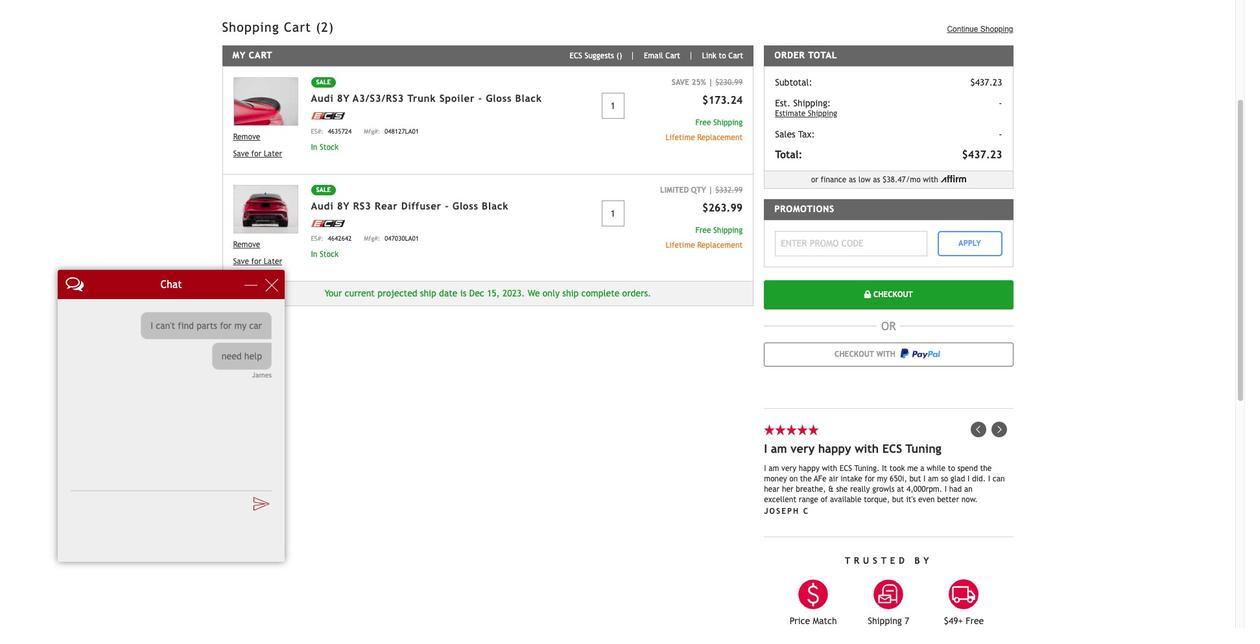 Task type: vqa. For each thing, say whether or not it's contained in the screenshot.
Pulley for Engine Pulley Parts link to the top
no



Task type: locate. For each thing, give the bounding box(es) containing it.
1 vertical spatial sale
[[316, 186, 331, 193]]

0 vertical spatial later
[[264, 149, 282, 158]]

1 vertical spatial |
[[709, 185, 713, 194]]

0 vertical spatial remove
[[233, 133, 260, 142]]

| right 25%
[[709, 78, 713, 87]]

0 vertical spatial ecs
[[570, 51, 583, 60]]

in for $173.24
[[311, 142, 318, 152]]

save for later for $263.99
[[233, 257, 282, 266]]

1 remove link from the top
[[233, 131, 298, 143]]

1 replacement from the top
[[698, 133, 743, 142]]

shipping up days/week
[[868, 615, 902, 626]]

2 ecs image from the top
[[311, 220, 345, 227]]

es#: left 4642642
[[311, 235, 324, 242]]

0 horizontal spatial )
[[329, 19, 334, 34]]

1 save for later link from the top
[[233, 148, 298, 160]]

0 horizontal spatial or
[[812, 175, 819, 184]]

25%
[[692, 78, 706, 87]]

audi up es#: 4642642
[[311, 200, 334, 211]]

1 vertical spatial in
[[311, 250, 318, 259]]

but
[[910, 474, 922, 483], [893, 495, 904, 504]]

est.
[[776, 98, 791, 108]]

0 vertical spatial save for later
[[233, 149, 282, 158]]

remove
[[233, 133, 260, 142], [233, 240, 260, 249]]

limited
[[661, 185, 689, 194]]

in stock for $263.99
[[311, 250, 339, 259]]

while
[[927, 464, 946, 473]]

an
[[965, 484, 973, 493]]

shopping
[[222, 19, 279, 34], [981, 25, 1014, 34]]

later
[[264, 149, 282, 158], [264, 257, 282, 266]]

for down audi 8y rs3 rear diffuser - gloss black image
[[252, 257, 262, 266]]

1 vertical spatial or
[[882, 319, 897, 333]]

black for $263.99
[[482, 200, 509, 211]]

1 vertical spatial audi
[[311, 200, 334, 211]]

1 as from the left
[[849, 175, 857, 184]]

0 vertical spatial )
[[329, 19, 334, 34]]

sales tax:
[[776, 129, 815, 139]]

with left paypal image
[[877, 350, 896, 359]]

2 later from the top
[[264, 257, 282, 266]]

0 vertical spatial audi
[[311, 93, 334, 104]]

am for i am very happy with ecs tuning. it took me a while to spend the money on the afe air intake for my 650i, but i am so glad i did. i can hear her breathe, & she really growls at 4,000rpm. i had an excellent range of available torque, but it's even better now. joseph c
[[769, 464, 780, 473]]

free shipping lifetime replacement down $263.99
[[666, 225, 743, 249]]

remove down audi 8y rs3 rear diffuser - gloss black image
[[233, 240, 260, 249]]

2 vertical spatial ecs
[[840, 464, 853, 473]]

0 horizontal spatial ship
[[420, 288, 437, 299]]

but down me
[[910, 474, 922, 483]]

happy up air
[[819, 442, 852, 455]]

cart right my
[[249, 50, 273, 60]]

am
[[771, 442, 788, 455], [769, 464, 780, 473], [929, 474, 939, 483]]

1 vertical spatial for
[[252, 257, 262, 266]]

but down at
[[893, 495, 904, 504]]

free shipping lifetime replacement down $173.24
[[666, 118, 743, 142]]

0 horizontal spatial ecs
[[570, 51, 583, 60]]

gloss
[[486, 93, 512, 104], [453, 200, 479, 211]]

0 vertical spatial to
[[719, 51, 727, 60]]

ecs left suggests
[[570, 51, 583, 60]]

remove for $173.24
[[233, 133, 260, 142]]

8y
[[337, 93, 350, 104], [337, 200, 350, 211]]

shopping cart ( 2 )
[[222, 19, 334, 34]]

for for $263.99
[[252, 257, 262, 266]]

save 25% | $230.99
[[672, 78, 743, 87]]

0 vertical spatial sale
[[316, 78, 331, 85]]

lifetime up the limited
[[666, 133, 695, 142]]

happy up afe
[[799, 464, 820, 473]]

very inside i am very happy with ecs tuning. it took me a while to spend the money on the afe air intake for my 650i, but i am so glad i did. i can hear her breathe, & she really growls at 4,000rpm. i had an excellent range of available torque, but it's even better now. joseph c
[[782, 464, 797, 473]]

1 vertical spatial mfg#:
[[364, 235, 380, 242]]

better
[[938, 495, 960, 504]]

audi 8y rs3 rear diffuser - gloss black image
[[233, 185, 298, 234]]

2 replacement from the top
[[698, 240, 743, 249]]

or for or
[[882, 319, 897, 333]]

with inside i am very happy with ecs tuning. it took me a while to spend the money on the afe air intake for my 650i, but i am so glad i did. i can hear her breathe, & she really growls at 4,000rpm. i had an excellent range of available torque, but it's even better now. joseph c
[[822, 464, 838, 473]]

2 save for later link from the top
[[233, 256, 298, 267]]

7
[[905, 615, 910, 626]]

1 horizontal spatial gloss
[[486, 93, 512, 104]]

i
[[764, 442, 768, 455], [764, 464, 767, 473], [924, 474, 926, 483], [968, 474, 970, 483], [989, 474, 991, 483], [945, 484, 947, 493]]

ecs image up the es#: 4635724
[[311, 112, 345, 119]]

mfg#: left 048127la01
[[364, 128, 380, 135]]

lifetime down the limited
[[666, 240, 695, 249]]

cart for shopping
[[284, 19, 311, 34]]

remove link down audi 8y a3/s3/rs3 trunk spoiler - gloss black image
[[233, 131, 298, 143]]

joseph
[[764, 506, 800, 516]]

1 vertical spatial replacement
[[698, 240, 743, 249]]

1 8y from the top
[[337, 93, 350, 104]]

es#: 4635724
[[311, 128, 352, 135]]

1 vertical spatial to
[[948, 464, 956, 473]]

tuning
[[906, 442, 942, 455]]

order
[[775, 50, 806, 60]]

| for $263.99
[[709, 185, 713, 194]]

1 remove from the top
[[233, 133, 260, 142]]

0 vertical spatial es#:
[[311, 128, 324, 135]]

0 vertical spatial 8y
[[337, 93, 350, 104]]

0 vertical spatial am
[[771, 442, 788, 455]]

ecs up intake
[[840, 464, 853, 473]]

8y left rs3
[[337, 200, 350, 211]]

1 horizontal spatial ecs
[[840, 464, 853, 473]]

0 vertical spatial ecs image
[[311, 112, 345, 119]]

mfg#: for $173.24
[[364, 128, 380, 135]]

ship right only
[[563, 288, 579, 299]]

save for later for $173.24
[[233, 149, 282, 158]]

(
[[316, 19, 321, 34], [617, 51, 620, 60]]

shipping down $263.99
[[714, 225, 743, 235]]

1 in from the top
[[311, 142, 318, 152]]

save for later down audi 8y rs3 rear diffuser - gloss black image
[[233, 257, 282, 266]]

save left 25%
[[672, 78, 690, 87]]

2 in from the top
[[311, 250, 318, 259]]

audi 8y a3/s3/rs3 trunk spoiler - gloss black link
[[311, 93, 542, 104]]

2 es#: from the top
[[311, 235, 324, 242]]

1 vertical spatial lifetime
[[666, 240, 695, 249]]

0 vertical spatial for
[[252, 149, 262, 158]]

0 vertical spatial save for later link
[[233, 148, 298, 160]]

1 in stock from the top
[[311, 142, 339, 152]]

match
[[813, 615, 837, 626]]

1 sale from the top
[[316, 78, 331, 85]]

None number field
[[602, 93, 625, 119], [602, 200, 625, 226], [602, 93, 625, 119], [602, 200, 625, 226]]

0 horizontal spatial the
[[801, 474, 812, 483]]

1 vertical spatial but
[[893, 495, 904, 504]]

later down audi 8y a3/s3/rs3 trunk spoiler - gloss black image
[[264, 149, 282, 158]]

2 audi from the top
[[311, 200, 334, 211]]

ecs for i am very happy with ecs tuning
[[883, 442, 903, 455]]

with up air
[[822, 464, 838, 473]]

0 horizontal spatial shopping
[[222, 19, 279, 34]]

2 horizontal spatial ecs
[[883, 442, 903, 455]]

1 vertical spatial ecs image
[[311, 220, 345, 227]]

remove link down audi 8y rs3 rear diffuser - gloss black image
[[233, 239, 298, 250]]

trusted
[[845, 555, 909, 565]]

1 horizontal spatial (
[[617, 51, 620, 60]]

cart for email
[[666, 51, 681, 60]]

checkout
[[872, 290, 914, 299], [835, 350, 875, 359]]

days/week
[[867, 627, 912, 628]]

1 vertical spatial checkout
[[835, 350, 875, 359]]

cart right email
[[666, 51, 681, 60]]

4642642
[[328, 235, 352, 242]]

stock down the es#: 4635724
[[320, 142, 339, 152]]

checkout down "lock" image
[[835, 350, 875, 359]]

1 | from the top
[[709, 78, 713, 87]]

0 vertical spatial (
[[316, 19, 321, 34]]

0 vertical spatial free shipping lifetime replacement
[[666, 118, 743, 142]]

i am very happy with ecs tuning. it took me a while to spend the money on the afe air intake for my 650i, but i am so glad i did. i can hear her breathe, & she really growls at 4,000rpm. i had an excellent range of available torque, but it's even better now. joseph c
[[764, 464, 1005, 516]]

1 horizontal spatial to
[[948, 464, 956, 473]]

shopping up my cart
[[222, 19, 279, 34]]

shipping down $173.24
[[714, 118, 743, 127]]

1 save for later from the top
[[233, 149, 282, 158]]

audi up the es#: 4635724
[[311, 93, 334, 104]]

1 horizontal spatial the
[[981, 464, 992, 473]]

0 vertical spatial replacement
[[698, 133, 743, 142]]

cart
[[284, 19, 311, 34], [249, 50, 273, 60], [666, 51, 681, 60], [729, 51, 744, 60]]

save for later link down audi 8y rs3 rear diffuser - gloss black image
[[233, 256, 298, 267]]

$437.23 up affirm image
[[963, 148, 1003, 161]]

0 horizontal spatial (
[[316, 19, 321, 34]]

1 horizontal spatial or
[[882, 319, 897, 333]]

save down audi 8y a3/s3/rs3 trunk spoiler - gloss black image
[[233, 149, 249, 158]]

1 vertical spatial save for later
[[233, 257, 282, 266]]

suggests
[[585, 51, 614, 60]]

2 lifetime from the top
[[666, 240, 695, 249]]

0 vertical spatial remove link
[[233, 131, 298, 143]]

1 audi from the top
[[311, 93, 334, 104]]

in stock down the es#: 4635724
[[311, 142, 339, 152]]

for down audi 8y a3/s3/rs3 trunk spoiler - gloss black image
[[252, 149, 262, 158]]

1 vertical spatial $437.23
[[963, 148, 1003, 161]]

ecs image
[[311, 112, 345, 119], [311, 220, 345, 227]]

promotions
[[775, 204, 835, 214]]

0 vertical spatial happy
[[819, 442, 852, 455]]

sale up es#: 4642642
[[316, 186, 331, 193]]

as left $
[[874, 175, 881, 184]]

1 vertical spatial free shipping lifetime replacement
[[666, 225, 743, 249]]

1 vertical spatial ecs
[[883, 442, 903, 455]]

shipping down shipping:
[[808, 109, 838, 118]]

later down audi 8y rs3 rear diffuser - gloss black image
[[264, 257, 282, 266]]

1 ecs image from the top
[[311, 112, 345, 119]]

lifetime for $173.24
[[666, 133, 695, 142]]

gloss for $173.24
[[486, 93, 512, 104]]

1 vertical spatial es#:
[[311, 235, 324, 242]]

1 later from the top
[[264, 149, 282, 158]]

es#: left 4635724 at the left of page
[[311, 128, 324, 135]]

for down tuning. at the bottom of page
[[865, 474, 875, 483]]

range
[[799, 495, 819, 504]]

&
[[829, 484, 834, 493]]

0 vertical spatial |
[[709, 78, 713, 87]]

2 vertical spatial for
[[865, 474, 875, 483]]

2 sale from the top
[[316, 186, 331, 193]]

by
[[915, 555, 933, 565]]

qty
[[692, 185, 707, 194]]

the
[[981, 464, 992, 473], [801, 474, 812, 483]]

2 vertical spatial am
[[929, 474, 939, 483]]

only
[[543, 288, 560, 299]]

save
[[672, 78, 690, 87], [233, 149, 249, 158], [233, 257, 249, 266]]

it's
[[907, 495, 916, 504]]

stock down es#: 4642642
[[320, 250, 339, 259]]

save for later down audi 8y a3/s3/rs3 trunk spoiler - gloss black image
[[233, 149, 282, 158]]

est. shipping: estimate shipping
[[776, 98, 838, 118]]

with
[[923, 175, 939, 184], [877, 350, 896, 359], [855, 442, 879, 455], [822, 464, 838, 473]]

current
[[345, 288, 375, 299]]

intake
[[841, 474, 863, 483]]

she
[[837, 484, 848, 493]]

2 save for later from the top
[[233, 257, 282, 266]]

2 free shipping lifetime replacement from the top
[[666, 225, 743, 249]]

affirm image
[[941, 175, 967, 182]]

free shipping lifetime replacement for $263.99
[[666, 225, 743, 249]]

free right $49+ at the right bottom
[[966, 615, 984, 626]]

0 vertical spatial gloss
[[486, 93, 512, 104]]

1 es#: from the top
[[311, 128, 324, 135]]

0 vertical spatial or
[[812, 175, 819, 184]]

$332.99
[[716, 185, 743, 194]]

ship left date at top left
[[420, 288, 437, 299]]

2 in stock from the top
[[311, 250, 339, 259]]

replacement down $173.24
[[698, 133, 743, 142]]

$49+ free shipping
[[944, 615, 984, 628]]

Enter Promo Code text field
[[776, 231, 928, 256]]

in down the es#: 4635724
[[311, 142, 318, 152]]

2 vertical spatial save
[[233, 257, 249, 266]]

)
[[329, 19, 334, 34], [620, 51, 622, 60]]

for inside i am very happy with ecs tuning. it took me a while to spend the money on the afe air intake for my 650i, but i am so glad i did. i can hear her breathe, & she really growls at 4,000rpm. i had an excellent range of available torque, but it's even better now. joseph c
[[865, 474, 875, 483]]

sale for $173.24
[[316, 78, 331, 85]]

es#:
[[311, 128, 324, 135], [311, 235, 324, 242]]

1 vertical spatial in stock
[[311, 250, 339, 259]]

apply button
[[938, 231, 1003, 256]]

audi
[[311, 93, 334, 104], [311, 200, 334, 211]]

1 horizontal spatial )
[[620, 51, 622, 60]]

| right qty
[[709, 185, 713, 194]]

1 horizontal spatial black
[[516, 93, 542, 104]]

0 vertical spatial black
[[516, 93, 542, 104]]

1 vertical spatial )
[[620, 51, 622, 60]]

es#: 4642642
[[311, 235, 352, 242]]

lifetime
[[666, 133, 695, 142], [666, 240, 695, 249]]

1 horizontal spatial ship
[[563, 288, 579, 299]]

|
[[709, 78, 713, 87], [709, 185, 713, 194]]

free shipping lifetime replacement
[[666, 118, 743, 142], [666, 225, 743, 249]]

1 vertical spatial black
[[482, 200, 509, 211]]

ecs suggests ( )
[[570, 51, 622, 60]]

0 vertical spatial lifetime
[[666, 133, 695, 142]]

free down $173.24
[[696, 118, 711, 127]]

checkout up checkout with button
[[872, 290, 914, 299]]

save for later
[[233, 149, 282, 158], [233, 257, 282, 266]]

0 horizontal spatial but
[[893, 495, 904, 504]]

shopping right continue
[[981, 25, 1014, 34]]

0 vertical spatial checkout
[[872, 290, 914, 299]]

very
[[791, 442, 815, 455], [782, 464, 797, 473]]

1 vertical spatial 8y
[[337, 200, 350, 211]]

in stock down es#: 4642642
[[311, 250, 339, 259]]

mfg#: 048127la01
[[364, 128, 419, 135]]

1 stock from the top
[[320, 142, 339, 152]]

to up glad
[[948, 464, 956, 473]]

the up did.
[[981, 464, 992, 473]]

2 8y from the top
[[337, 200, 350, 211]]

remove link for $173.24
[[233, 131, 298, 143]]

1 horizontal spatial as
[[874, 175, 881, 184]]

8y up 4635724 at the left of page
[[337, 93, 350, 104]]

remove down audi 8y a3/s3/rs3 trunk spoiler - gloss black image
[[233, 133, 260, 142]]

cart for my
[[249, 50, 273, 60]]

or left finance
[[812, 175, 819, 184]]

1 vertical spatial remove
[[233, 240, 260, 249]]

0 horizontal spatial gloss
[[453, 200, 479, 211]]

replacement for $263.99
[[698, 240, 743, 249]]

shipping inside est. shipping: estimate shipping
[[808, 109, 838, 118]]

-
[[479, 93, 483, 104], [999, 98, 1003, 108], [999, 129, 1003, 139], [445, 200, 449, 211]]

sale up the es#: 4635724
[[316, 78, 331, 85]]

1 vertical spatial stock
[[320, 250, 339, 259]]

1 vertical spatial later
[[264, 257, 282, 266]]

cart left "2"
[[284, 19, 311, 34]]

8y for $173.24
[[337, 93, 350, 104]]

1 vertical spatial am
[[769, 464, 780, 473]]

1 vertical spatial gloss
[[453, 200, 479, 211]]

ecs image up es#: 4642642
[[311, 220, 345, 227]]

0 vertical spatial in
[[311, 142, 318, 152]]

gloss right "diffuser"
[[453, 200, 479, 211]]

shipping down $49+ at the right bottom
[[947, 627, 982, 628]]

happy inside i am very happy with ecs tuning. it took me a while to spend the money on the afe air intake for my 650i, but i am so glad i did. i can hear her breathe, & she really growls at 4,000rpm. i had an excellent range of available torque, but it's even better now. joseph c
[[799, 464, 820, 473]]

2 | from the top
[[709, 185, 713, 194]]

date
[[439, 288, 458, 299]]

save for later link down audi 8y a3/s3/rs3 trunk spoiler - gloss black image
[[233, 148, 298, 160]]

1 horizontal spatial but
[[910, 474, 922, 483]]

to right link
[[719, 51, 727, 60]]

finance
[[821, 175, 847, 184]]

0 vertical spatial stock
[[320, 142, 339, 152]]

growls
[[873, 484, 895, 493]]

1 vertical spatial very
[[782, 464, 797, 473]]

rear
[[375, 200, 398, 211]]

8y for $263.99
[[337, 200, 350, 211]]

0 vertical spatial but
[[910, 474, 922, 483]]

the up breathe,
[[801, 474, 812, 483]]

$437.23 down continue shopping
[[971, 77, 1003, 87]]

1 lifetime from the top
[[666, 133, 695, 142]]

in for $263.99
[[311, 250, 318, 259]]

price
[[790, 615, 810, 626]]

remove link for $263.99
[[233, 239, 298, 250]]

2 stock from the top
[[320, 250, 339, 259]]

diffuser
[[401, 200, 442, 211]]

0 vertical spatial mfg#:
[[364, 128, 380, 135]]

0 horizontal spatial black
[[482, 200, 509, 211]]

1 vertical spatial save for later link
[[233, 256, 298, 267]]

or up checkout with button
[[882, 319, 897, 333]]

0 vertical spatial very
[[791, 442, 815, 455]]

c
[[804, 506, 810, 516]]

1 mfg#: from the top
[[364, 128, 380, 135]]

1 vertical spatial (
[[617, 51, 620, 60]]

ecs inside i am very happy with ecs tuning. it took me a while to spend the money on the afe air intake for my 650i, but i am so glad i did. i can hear her breathe, & she really growls at 4,000rpm. i had an excellent range of available torque, but it's even better now. joseph c
[[840, 464, 853, 473]]

free down $263.99
[[696, 225, 711, 235]]

with inside button
[[877, 350, 896, 359]]

1 free shipping lifetime replacement from the top
[[666, 118, 743, 142]]

0 vertical spatial free
[[696, 118, 711, 127]]

order total
[[775, 50, 838, 60]]

gloss right spoiler
[[486, 93, 512, 104]]

ecs up took
[[883, 442, 903, 455]]

as left low
[[849, 175, 857, 184]]

mfg#: left 047030la01
[[364, 235, 380, 242]]

replacement down $263.99
[[698, 240, 743, 249]]

in down es#: 4642642
[[311, 250, 318, 259]]

as
[[849, 175, 857, 184], [874, 175, 881, 184]]

my
[[233, 50, 246, 60]]

save for later link for $173.24
[[233, 148, 298, 160]]

0 vertical spatial in stock
[[311, 142, 339, 152]]

link to cart link
[[692, 51, 744, 60]]

1 vertical spatial happy
[[799, 464, 820, 473]]

0 vertical spatial $437.23
[[971, 77, 1003, 87]]

black for $173.24
[[516, 93, 542, 104]]

to
[[719, 51, 727, 60], [948, 464, 956, 473]]

2 mfg#: from the top
[[364, 235, 380, 242]]

2 vertical spatial free
[[966, 615, 984, 626]]

1 vertical spatial remove link
[[233, 239, 298, 250]]

1 vertical spatial free
[[696, 225, 711, 235]]

took
[[890, 464, 905, 473]]

/mo
[[906, 175, 921, 184]]

happy
[[819, 442, 852, 455], [799, 464, 820, 473]]

2 remove from the top
[[233, 240, 260, 249]]

1 vertical spatial save
[[233, 149, 249, 158]]

0 horizontal spatial as
[[849, 175, 857, 184]]

in stock for $173.24
[[311, 142, 339, 152]]

2 remove link from the top
[[233, 239, 298, 250]]

save down audi 8y rs3 rear diffuser - gloss black image
[[233, 257, 249, 266]]

ecs
[[570, 51, 583, 60], [883, 442, 903, 455], [840, 464, 853, 473]]



Task type: describe. For each thing, give the bounding box(es) containing it.
$49+
[[944, 615, 964, 626]]

audi for $173.24
[[311, 93, 334, 104]]

( for 2
[[316, 19, 321, 34]]

continue shopping link
[[948, 23, 1014, 35]]

audi 8y rs3 rear diffuser - gloss black link
[[311, 200, 509, 211]]

complete
[[582, 288, 620, 299]]

spoiler
[[440, 93, 475, 104]]

later for $173.24
[[264, 149, 282, 158]]

or for or finance as low as $ 38.47 /mo with
[[812, 175, 819, 184]]

2
[[321, 19, 329, 34]]

low
[[859, 175, 871, 184]]

0 vertical spatial the
[[981, 464, 992, 473]]

torque,
[[864, 495, 890, 504]]

replacement for $173.24
[[698, 133, 743, 142]]

shipping inside $49+ free shipping
[[947, 627, 982, 628]]

now.
[[962, 495, 978, 504]]

audi 8y a3/s3/rs3 trunk spoiler - gloss black
[[311, 93, 542, 104]]

audi for $263.99
[[311, 200, 334, 211]]

sales
[[776, 129, 796, 139]]

subtotal:
[[776, 77, 813, 87]]

next slide image
[[992, 421, 1007, 437]]

link to cart
[[703, 51, 744, 60]]

paypal image
[[901, 348, 941, 359]]

really
[[851, 484, 870, 493]]

shipping inside "shipping 7 days/week"
[[868, 615, 902, 626]]

estimate
[[776, 109, 806, 118]]

lock image
[[865, 291, 872, 298]]

projected
[[378, 288, 418, 299]]

your current projected ship date is dec 15, 2023. we only ship complete orders.
[[325, 288, 652, 299]]

2 as from the left
[[874, 175, 881, 184]]

mfg#: for $263.99
[[364, 235, 380, 242]]

with up tuning. at the bottom of page
[[855, 442, 879, 455]]

of
[[821, 495, 828, 504]]

save for $263.99
[[233, 257, 249, 266]]

had
[[950, 484, 962, 493]]

afe
[[814, 474, 827, 483]]

free for $263.99
[[696, 225, 711, 235]]

| for $173.24
[[709, 78, 713, 87]]

total:
[[776, 148, 803, 161]]

cart right link
[[729, 51, 744, 60]]

$230.99
[[716, 78, 743, 87]]

email cart link
[[634, 51, 692, 60]]

glad
[[951, 474, 966, 483]]

remove for $263.99
[[233, 240, 260, 249]]

047030la01
[[385, 235, 419, 242]]

link
[[703, 51, 717, 60]]

available
[[831, 495, 862, 504]]

free for $173.24
[[696, 118, 711, 127]]

tax:
[[799, 129, 815, 139]]

estimate shipping link
[[776, 108, 946, 119]]

orders.
[[623, 288, 652, 299]]

my cart
[[233, 50, 273, 60]]

ecs image for $263.99
[[311, 220, 345, 227]]

0 horizontal spatial to
[[719, 51, 727, 60]]

trunk
[[408, 93, 436, 104]]

$173.24
[[703, 94, 743, 106]]

spend
[[958, 464, 978, 473]]

i am very happy with ecs tuning
[[764, 442, 942, 455]]

free inside $49+ free shipping
[[966, 615, 984, 626]]

4,000rpm.
[[907, 484, 943, 493]]

1 ship from the left
[[420, 288, 437, 299]]

air
[[829, 474, 839, 483]]

tuning.
[[855, 464, 880, 473]]

at
[[898, 484, 905, 493]]

free shipping lifetime replacement for $173.24
[[666, 118, 743, 142]]

to inside i am very happy with ecs tuning. it took me a while to spend the money on the afe air intake for my 650i, but i am so glad i did. i can hear her breathe, & she really growls at 4,000rpm. i had an excellent range of available torque, but it's even better now. joseph c
[[948, 464, 956, 473]]

or finance as low as $ 38.47 /mo with
[[812, 175, 939, 184]]

her
[[782, 484, 794, 493]]

total
[[809, 50, 838, 60]]

audi 8y a3/s3/rs3 trunk spoiler - gloss black image
[[233, 77, 298, 126]]

a
[[921, 464, 925, 473]]

checkout with
[[835, 350, 898, 359]]

checkout for checkout with
[[835, 350, 875, 359]]

lifetime for $263.99
[[666, 240, 695, 249]]

048127la01
[[385, 128, 419, 135]]

sale for $263.99
[[316, 186, 331, 193]]

is
[[460, 288, 467, 299]]

apply
[[959, 239, 982, 248]]

2023.
[[503, 288, 525, 299]]

stock for $173.24
[[320, 142, 339, 152]]

am for i am very happy with ecs tuning
[[771, 442, 788, 455]]

shipping 7 days/week
[[867, 615, 912, 628]]

es#: for $263.99
[[311, 235, 324, 242]]

checkout with button
[[764, 342, 1014, 366]]

audi 8y rs3 rear diffuser - gloss black
[[311, 200, 509, 211]]

650i,
[[890, 474, 908, 483]]

for for $173.24
[[252, 149, 262, 158]]

checkout for checkout
[[872, 290, 914, 299]]

ecs image for $173.24
[[311, 112, 345, 119]]

rs3
[[353, 200, 372, 211]]

with right /mo
[[923, 175, 939, 184]]

1 horizontal spatial shopping
[[981, 25, 1014, 34]]

happy for i am very happy with ecs tuning. it took me a while to spend the money on the afe air intake for my 650i, but i am so glad i did. i can hear her breathe, & she really growls at 4,000rpm. i had an excellent range of available torque, but it's even better now. joseph c
[[799, 464, 820, 473]]

stock for $263.99
[[320, 250, 339, 259]]

on
[[790, 474, 798, 483]]

previous slide image
[[971, 421, 987, 437]]

your
[[325, 288, 342, 299]]

later for $263.99
[[264, 257, 282, 266]]

very for i am very happy with ecs tuning. it took me a while to spend the money on the afe air intake for my 650i, but i am so glad i did. i can hear her breathe, & she really growls at 4,000rpm. i had an excellent range of available torque, but it's even better now. joseph c
[[782, 464, 797, 473]]

save for later link for $263.99
[[233, 256, 298, 267]]

email
[[644, 51, 664, 60]]

trusted by
[[845, 555, 933, 565]]

it
[[882, 464, 888, 473]]

$
[[883, 175, 887, 184]]

( for )
[[617, 51, 620, 60]]

ecs for i am very happy with ecs tuning. it took me a while to spend the money on the afe air intake for my 650i, but i am so glad i did. i can hear her breathe, & she really growls at 4,000rpm. i had an excellent range of available torque, but it's even better now. joseph c
[[840, 464, 853, 473]]

15,
[[487, 288, 500, 299]]

save for $173.24
[[233, 149, 249, 158]]

1 vertical spatial the
[[801, 474, 812, 483]]

price match guarantee
[[790, 615, 837, 628]]

checkout button
[[764, 280, 1014, 309]]

es#: for $173.24
[[311, 128, 324, 135]]

4635724
[[328, 128, 352, 135]]

a3/s3/rs3
[[353, 93, 404, 104]]

dec
[[469, 288, 485, 299]]

gloss for $263.99
[[453, 200, 479, 211]]

can
[[993, 474, 1005, 483]]

happy for i am very happy with ecs tuning
[[819, 442, 852, 455]]

very for i am very happy with ecs tuning
[[791, 442, 815, 455]]

$263.99
[[703, 201, 743, 214]]

2 ship from the left
[[563, 288, 579, 299]]

0 vertical spatial save
[[672, 78, 690, 87]]



